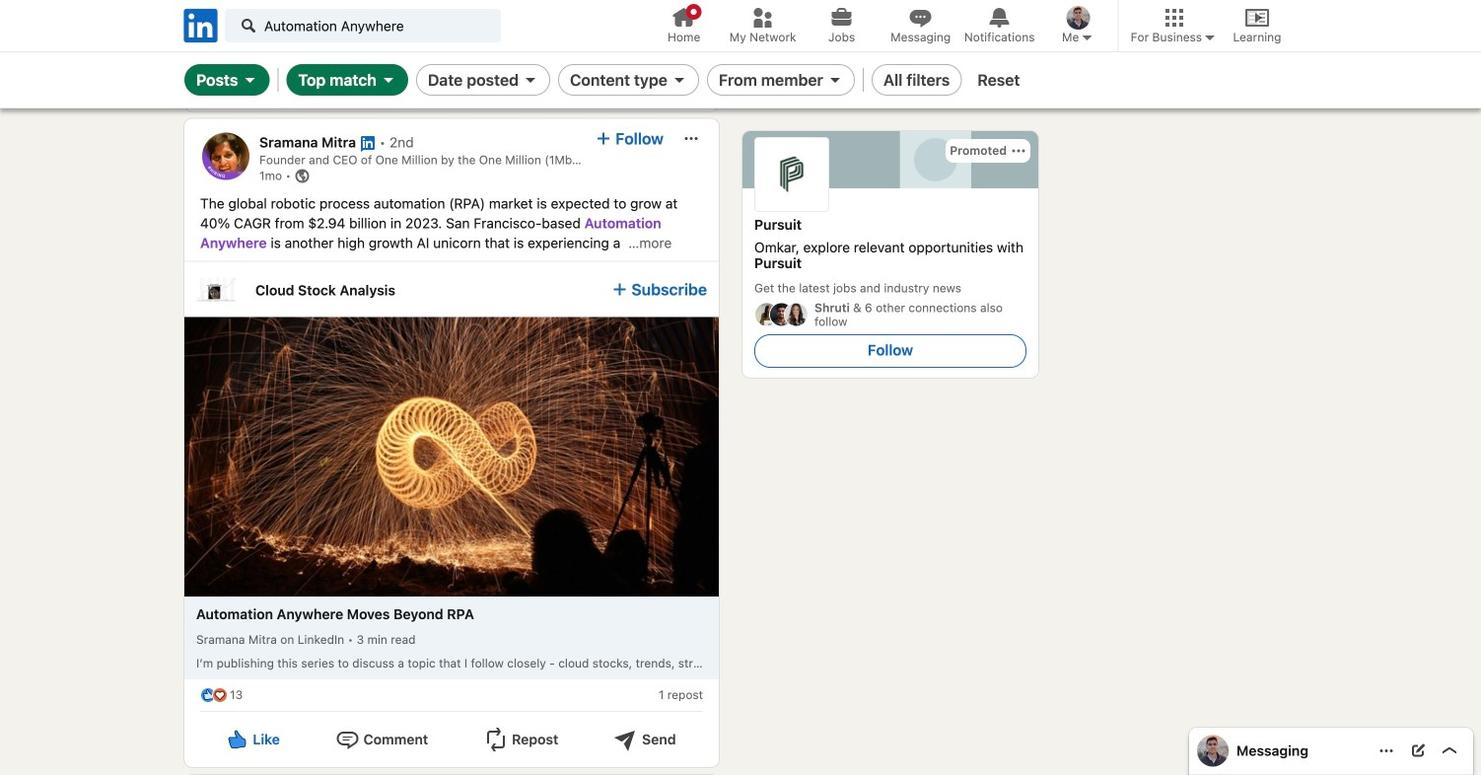 Task type: locate. For each thing, give the bounding box(es) containing it.
open control menu for post by sramana mitra image
[[683, 131, 699, 146]]

like image
[[200, 31, 216, 47], [225, 71, 249, 95], [225, 728, 249, 751]]

1 vertical spatial omkar savant image
[[1197, 735, 1229, 767]]

0 horizontal spatial omkar savant image
[[1067, 6, 1090, 30]]

0 vertical spatial omkar savant image
[[1067, 6, 1090, 30]]

from member filter. clicking this button displays all from member filter options. image
[[827, 72, 843, 88]]

sramana mitra, graphic. image
[[202, 133, 249, 180]]

omkar savant image
[[1067, 6, 1090, 30], [1197, 735, 1229, 767]]

2 vertical spatial like image
[[225, 728, 249, 751]]

0 vertical spatial like image
[[200, 31, 216, 47]]

small image
[[1079, 30, 1095, 45]]

for business image
[[1202, 30, 1218, 45]]

open article: automation anywhere moves beyond rpa by sramana mitra • 3 min read image
[[184, 317, 719, 596]]

love image
[[212, 687, 228, 703]]

content type filter. clicking this button displays all content type filter options. image
[[671, 72, 687, 88]]

Search text field
[[225, 9, 501, 42]]

insightful image
[[212, 31, 228, 47]]



Task type: vqa. For each thing, say whether or not it's contained in the screenshot.
open article: automation anywhere moves beyond rpa by sramana mitra • 3 min read image
yes



Task type: describe. For each thing, give the bounding box(es) containing it.
sort by filter. top match filter is currently applied. clicking this button displays all sort by filter options. image
[[381, 72, 396, 88]]

open messenger dropdown menu image
[[1379, 743, 1394, 759]]

linkedin image
[[180, 5, 221, 46]]

filter by: posts image
[[242, 72, 258, 88]]

cloud stock analysis, graphic. image
[[196, 270, 236, 309]]

1 vertical spatial like image
[[225, 71, 249, 95]]

linkedin image
[[180, 5, 221, 46]]

date posted filter. clicking this button displays all date posted filter options. image
[[523, 72, 538, 88]]

1 horizontal spatial omkar savant image
[[1197, 735, 1229, 767]]

like image
[[200, 687, 216, 703]]



